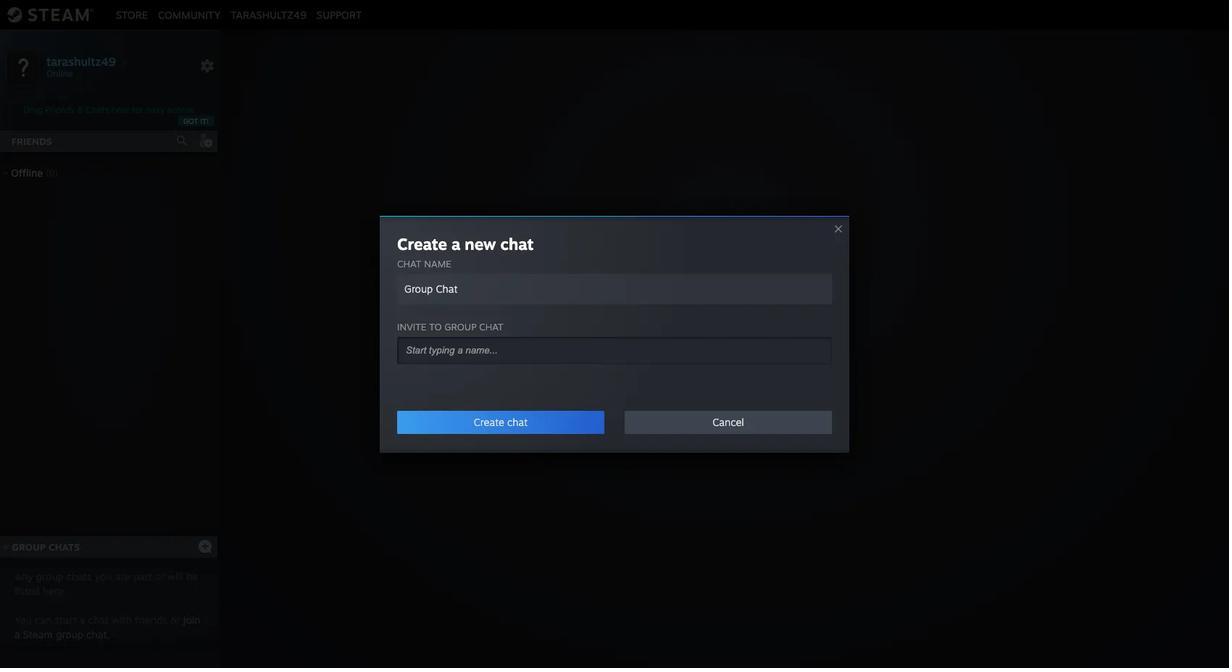 Task type: vqa. For each thing, say whether or not it's contained in the screenshot.
Store link
yes



Task type: describe. For each thing, give the bounding box(es) containing it.
1 horizontal spatial to
[[782, 357, 793, 371]]

any group chats you are part of will be listed here.
[[14, 571, 198, 597]]

you
[[14, 614, 32, 626]]

collapse chats list image
[[0, 544, 17, 550]]

chat inside button
[[507, 416, 528, 428]]

a for steam
[[14, 629, 20, 641]]

1 horizontal spatial group
[[717, 357, 750, 371]]

chat name
[[397, 258, 451, 269]]

you
[[95, 571, 112, 583]]

drag friends & chats here for easy access
[[24, 104, 194, 115]]

be
[[186, 571, 198, 583]]

community link
[[153, 8, 226, 21]]

a for new
[[452, 234, 461, 253]]

group chats
[[12, 542, 80, 553]]

drag
[[24, 104, 43, 115]]

friend
[[665, 357, 699, 371]]

1 vertical spatial chats
[[49, 542, 80, 553]]

group inside any group chats you are part of will be listed here.
[[36, 571, 64, 583]]

part
[[133, 571, 152, 583]]

access
[[167, 104, 194, 115]]

cancel button
[[625, 411, 832, 434]]

1 vertical spatial friends
[[12, 136, 52, 147]]

create a new chat
[[397, 234, 534, 253]]

join a steam group chat.
[[14, 614, 200, 641]]

0 vertical spatial group
[[445, 321, 477, 332]]

create chat button
[[397, 411, 605, 434]]

chats
[[66, 571, 92, 583]]

1 horizontal spatial chats
[[86, 104, 109, 115]]

offline
[[11, 167, 43, 179]]

0 vertical spatial to
[[429, 321, 442, 332]]

create a group chat image
[[198, 539, 212, 553]]

0 vertical spatial friends
[[45, 104, 75, 115]]

a for friend
[[656, 357, 662, 371]]

join a steam group chat. link
[[14, 614, 200, 641]]

1 vertical spatial tarashultz49
[[46, 54, 116, 69]]

invite to group chat
[[397, 321, 504, 332]]



Task type: locate. For each thing, give the bounding box(es) containing it.
0 horizontal spatial tarashultz49
[[46, 54, 116, 69]]

community
[[158, 8, 221, 21]]

2 vertical spatial group
[[56, 629, 83, 641]]

you can start a chat with friends or
[[14, 614, 183, 626]]

&
[[77, 104, 83, 115]]

Start typing a name... text field
[[405, 344, 813, 356]]

friends
[[45, 104, 75, 115], [12, 136, 52, 147]]

1 vertical spatial group
[[36, 571, 64, 583]]

to left start!
[[782, 357, 793, 371]]

listed
[[14, 585, 40, 597]]

None text field
[[397, 274, 832, 304]]

1 horizontal spatial or
[[702, 357, 714, 371]]

easy
[[146, 104, 165, 115]]

1 vertical spatial create
[[474, 416, 504, 428]]

a
[[452, 234, 461, 253], [656, 357, 662, 371], [79, 614, 85, 626], [14, 629, 20, 641]]

0 horizontal spatial chat
[[397, 258, 421, 269]]

create inside button
[[474, 416, 504, 428]]

0 vertical spatial or
[[702, 357, 714, 371]]

or left join
[[170, 614, 180, 626]]

a right click
[[656, 357, 662, 371]]

chat
[[501, 234, 534, 253], [479, 321, 504, 332], [507, 416, 528, 428], [88, 614, 109, 626]]

store
[[116, 8, 148, 21]]

group down "start"
[[56, 629, 83, 641]]

manage friends list settings image
[[200, 59, 215, 73]]

group right invite
[[445, 321, 477, 332]]

chat.
[[86, 629, 110, 641]]

create for create a new chat
[[397, 234, 447, 253]]

start
[[55, 614, 77, 626]]

are
[[115, 571, 130, 583]]

chat
[[397, 258, 421, 269], [753, 357, 778, 371]]

0 horizontal spatial create
[[397, 234, 447, 253]]

cancel
[[713, 416, 744, 428]]

any
[[14, 571, 33, 583]]

chats right &
[[86, 104, 109, 115]]

1 vertical spatial to
[[782, 357, 793, 371]]

tarashultz49 up &
[[46, 54, 116, 69]]

1 horizontal spatial chat
[[753, 357, 778, 371]]

1 vertical spatial or
[[170, 614, 180, 626]]

can
[[35, 614, 52, 626]]

friends
[[135, 614, 167, 626]]

create
[[397, 234, 447, 253], [474, 416, 504, 428]]

of
[[155, 571, 165, 583]]

chat left name on the left
[[397, 258, 421, 269]]

chat left start!
[[753, 357, 778, 371]]

group
[[717, 357, 750, 371], [12, 542, 46, 553]]

a left new
[[452, 234, 461, 253]]

friends left &
[[45, 104, 75, 115]]

1 vertical spatial group
[[12, 542, 46, 553]]

0 vertical spatial chat
[[397, 258, 421, 269]]

a right "start"
[[79, 614, 85, 626]]

here
[[111, 104, 129, 115]]

steam
[[23, 629, 53, 641]]

group inside join a steam group chat.
[[56, 629, 83, 641]]

here.
[[43, 585, 67, 597]]

or right friend
[[702, 357, 714, 371]]

chats
[[86, 104, 109, 115], [49, 542, 80, 553]]

1 horizontal spatial tarashultz49
[[231, 8, 307, 21]]

create chat
[[474, 416, 528, 428]]

create for create chat
[[474, 416, 504, 428]]

invite
[[397, 321, 427, 332]]

friends down drag
[[12, 136, 52, 147]]

to right invite
[[429, 321, 442, 332]]

tarashultz49 left support
[[231, 8, 307, 21]]

0 horizontal spatial chats
[[49, 542, 80, 553]]

1 vertical spatial chat
[[753, 357, 778, 371]]

group up any on the bottom left of the page
[[12, 542, 46, 553]]

tarashultz49
[[231, 8, 307, 21], [46, 54, 116, 69]]

for
[[132, 104, 143, 115]]

0 vertical spatial tarashultz49
[[231, 8, 307, 21]]

to
[[429, 321, 442, 332], [782, 357, 793, 371]]

a inside join a steam group chat.
[[14, 629, 20, 641]]

tarashultz49 link
[[226, 8, 312, 21]]

will
[[168, 571, 183, 583]]

chats up chats
[[49, 542, 80, 553]]

group right friend
[[717, 357, 750, 371]]

group
[[445, 321, 477, 332], [36, 571, 64, 583], [56, 629, 83, 641]]

name
[[424, 258, 451, 269]]

0 vertical spatial chats
[[86, 104, 109, 115]]

new
[[465, 234, 496, 253]]

start!
[[796, 357, 825, 371]]

click a friend or group chat to start!
[[627, 357, 825, 371]]

0 vertical spatial create
[[397, 234, 447, 253]]

0 horizontal spatial or
[[170, 614, 180, 626]]

0 horizontal spatial group
[[12, 542, 46, 553]]

add a friend image
[[197, 133, 213, 149]]

store link
[[111, 8, 153, 21]]

group up here.
[[36, 571, 64, 583]]

or
[[702, 357, 714, 371], [170, 614, 180, 626]]

0 vertical spatial group
[[717, 357, 750, 371]]

join
[[183, 614, 200, 626]]

support
[[317, 8, 362, 21]]

a down you
[[14, 629, 20, 641]]

1 horizontal spatial create
[[474, 416, 504, 428]]

0 horizontal spatial to
[[429, 321, 442, 332]]

search my friends list image
[[175, 134, 188, 147]]

support link
[[312, 8, 367, 21]]

with
[[112, 614, 132, 626]]

click
[[627, 357, 652, 371]]



